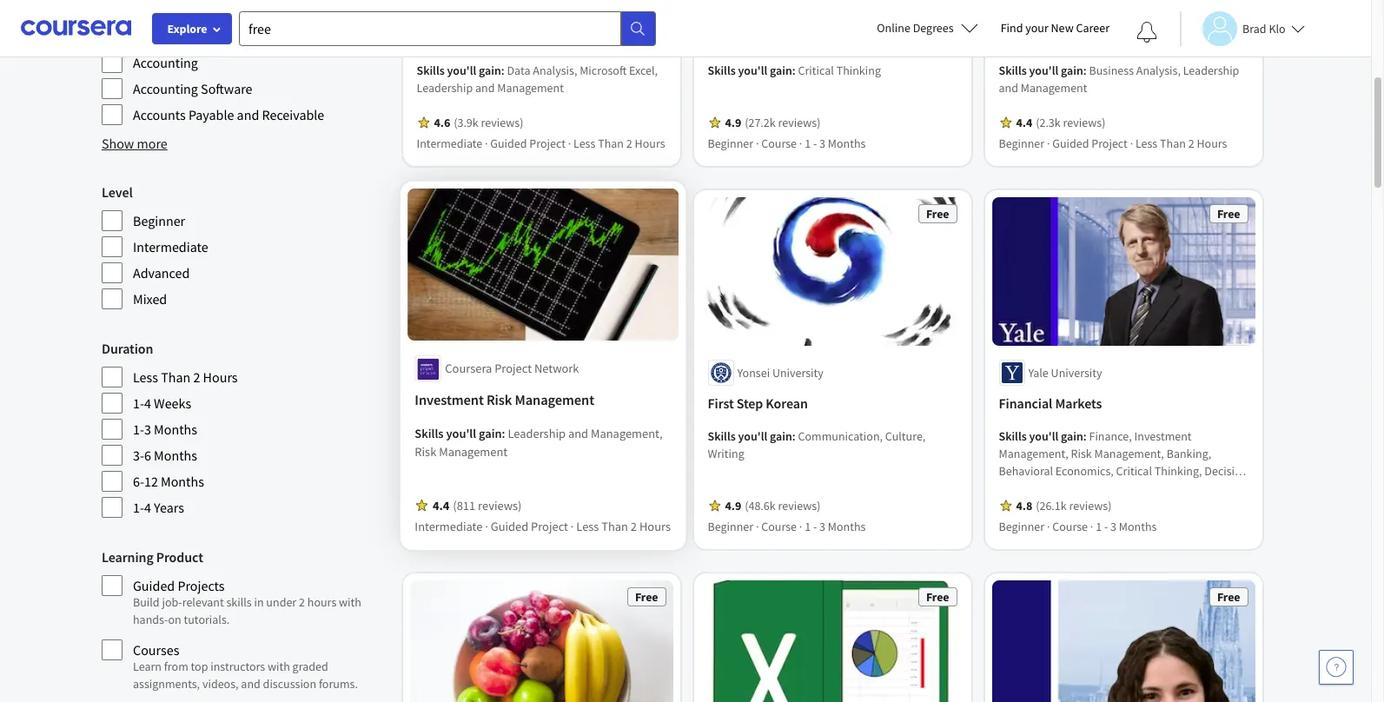 Task type: vqa. For each thing, say whether or not it's contained in the screenshot.
1 corresponding to First Step Korean
yes



Task type: locate. For each thing, give the bounding box(es) containing it.
: down analysis
[[1084, 63, 1087, 79]]

0 horizontal spatial analysis,
[[533, 63, 578, 79]]

1 horizontal spatial management,
[[999, 446, 1069, 461]]

university for first step korean
[[773, 365, 824, 381]]

3 down 4.9 (48.6k reviews)
[[820, 519, 826, 534]]

1 vertical spatial critical
[[1117, 463, 1153, 479]]

project for microsoft
[[530, 136, 566, 152]]

: down investment risk management
[[502, 427, 505, 443]]

0 horizontal spatial university
[[773, 365, 824, 381]]

skills
[[417, 63, 445, 79], [708, 63, 736, 79], [999, 63, 1028, 79], [415, 427, 444, 443], [708, 428, 736, 444], [999, 428, 1028, 444]]

reviews) for microsoft
[[482, 115, 524, 131]]

investment inside finance, investment management, risk management, banking, behavioral economics, critical thinking, decision making, financial analysis, innovation, underwriting, leadership and management
[[1135, 428, 1193, 444]]

finance, investment management, risk management, banking, behavioral economics, critical thinking, decision making, financial analysis, innovation, underwriting, leadership and management
[[999, 428, 1249, 514]]

intermediate down (811
[[415, 520, 483, 536]]

1 1- from the top
[[133, 395, 144, 412]]

4.4 left (2.3k
[[1017, 115, 1033, 131]]

microsoft for analysis,
[[580, 63, 627, 79]]

- for first step korean
[[814, 519, 818, 534]]

(3.9k
[[454, 115, 479, 131]]

1 horizontal spatial 4.4
[[1017, 115, 1033, 131]]

-
[[814, 136, 818, 152], [814, 519, 818, 534], [1105, 519, 1109, 534]]

microsoft down excel
[[580, 63, 627, 79]]

4.8 (26.1k reviews)
[[1017, 498, 1112, 514]]

: left finance,
[[1084, 428, 1087, 444]]

2 horizontal spatial analysis,
[[1137, 63, 1181, 79]]

accounting down "account"
[[133, 54, 198, 71]]

culture,
[[886, 428, 926, 444]]

beginner
[[708, 136, 754, 152], [999, 136, 1045, 152], [133, 212, 185, 229], [708, 519, 754, 534], [999, 519, 1045, 534]]

2 1- from the top
[[133, 421, 144, 438]]

advanced
[[133, 264, 190, 282]]

than
[[599, 136, 624, 152], [1161, 136, 1187, 152], [161, 369, 191, 386], [602, 520, 628, 536]]

skills you'll gain : down introduction
[[417, 63, 508, 79]]

skills down investment risk management
[[415, 427, 444, 443]]

course down 4.9 (27.2k reviews)
[[762, 136, 797, 152]]

management inside 'skills' group
[[183, 28, 259, 45]]

intermediate for investment risk management
[[415, 520, 483, 536]]

reviews) for &
[[1064, 115, 1106, 131]]

6-12 months
[[133, 473, 204, 490]]

2
[[627, 136, 633, 152], [1189, 136, 1195, 152], [193, 369, 200, 386], [631, 520, 637, 536], [299, 594, 305, 610]]

0 vertical spatial 4.9
[[726, 115, 742, 131]]

you'll down financial markets
[[1030, 428, 1059, 444]]

step
[[737, 394, 764, 412]]

microsoft right to
[[509, 29, 564, 46]]

and down investment risk management link
[[568, 427, 588, 443]]

decision
[[1205, 463, 1249, 479]]

business for analysis,
[[1090, 63, 1135, 79]]

and down find
[[999, 80, 1019, 96]]

1 down 4.8 (26.1k reviews)
[[1097, 519, 1103, 534]]

accounting
[[133, 54, 198, 71], [133, 80, 198, 97]]

4.9 (27.2k reviews)
[[726, 115, 821, 131]]

business analysis & process management
[[999, 29, 1242, 46]]

gain down "markets"
[[1062, 428, 1084, 444]]

process
[[1116, 29, 1162, 46]]

intermediate up advanced on the top left
[[133, 238, 208, 256]]

1 vertical spatial intermediate · guided project · less than 2 hours
[[415, 520, 671, 536]]

and down 'innovation,'
[[1131, 498, 1151, 514]]

skills
[[226, 594, 252, 610]]

data analysis, microsoft excel, leadership and management
[[417, 63, 658, 96]]

finance,
[[1090, 428, 1133, 444]]

4.9 left '(27.2k'
[[726, 115, 742, 131]]

1 horizontal spatial business
[[1090, 63, 1135, 79]]

brad klo button
[[1180, 11, 1305, 46]]

microsoft
[[509, 29, 564, 46], [580, 63, 627, 79]]

guided down 4.4 (2.3k reviews) on the right of page
[[1053, 136, 1090, 152]]

show more
[[102, 135, 168, 152]]

leadership
[[1184, 63, 1240, 79], [417, 80, 473, 96], [508, 427, 566, 443], [1073, 498, 1129, 514]]

critical left thinking
[[799, 63, 835, 79]]

brad
[[1243, 20, 1267, 36]]

skills you'll gain : for financial
[[999, 428, 1090, 444]]

1 vertical spatial microsoft
[[580, 63, 627, 79]]

years
[[154, 499, 184, 516]]

risk down coursera project network
[[487, 392, 512, 410]]

1 vertical spatial 4.4
[[433, 498, 450, 514]]

3 inside duration group
[[144, 421, 151, 438]]

0 vertical spatial 1-
[[133, 395, 144, 412]]

risk up 4.4 (811 reviews)
[[415, 444, 437, 461]]

1-
[[133, 395, 144, 412], [133, 421, 144, 438], [133, 499, 144, 516]]

level
[[102, 183, 133, 201]]

1
[[805, 136, 811, 152], [805, 519, 811, 534], [1097, 519, 1103, 534]]

1 vertical spatial accounting
[[133, 80, 198, 97]]

project down 4.4 (2.3k reviews) on the right of page
[[1092, 136, 1128, 152]]

from
[[164, 659, 188, 674]]

account management
[[133, 28, 259, 45]]

0 vertical spatial business
[[999, 29, 1051, 46]]

introduction to microsoft excel
[[417, 29, 597, 46]]

management,
[[591, 427, 663, 443], [999, 446, 1069, 461], [1095, 446, 1165, 461]]

financial down yale
[[999, 394, 1053, 412]]

build
[[133, 594, 160, 610]]

critical up 'innovation,'
[[1117, 463, 1153, 479]]

analysis, inside the 'data analysis, microsoft excel, leadership and management'
[[533, 63, 578, 79]]

0 vertical spatial investment
[[415, 392, 484, 410]]

1 vertical spatial business
[[1090, 63, 1135, 79]]

leadership up 4.6
[[417, 80, 473, 96]]

learning product group
[[102, 547, 386, 702]]

- down 4.9 (48.6k reviews)
[[814, 519, 818, 534]]

analysis, inside finance, investment management, risk management, banking, behavioral economics, critical thinking, decision making, financial analysis, innovation, underwriting, leadership and management
[[1090, 481, 1135, 496]]

financial up 4.8 (26.1k reviews)
[[1042, 481, 1088, 496]]

1 vertical spatial intermediate
[[133, 238, 208, 256]]

- down 4.8 (26.1k reviews)
[[1105, 519, 1109, 534]]

guided down learning product
[[133, 577, 175, 594]]

data
[[508, 63, 531, 79]]

management down data
[[498, 80, 564, 96]]

2 4 from the top
[[144, 499, 151, 516]]

1 4.9 from the top
[[726, 115, 742, 131]]

yonsei
[[738, 365, 771, 381]]

0 horizontal spatial risk
[[415, 444, 437, 461]]

level group
[[102, 182, 386, 310]]

microsoft inside "introduction to microsoft excel" link
[[509, 29, 564, 46]]

1 vertical spatial 4.9
[[726, 498, 742, 514]]

1 vertical spatial 4
[[144, 499, 151, 516]]

2 university from the left
[[1052, 365, 1103, 381]]

skills up behavioral at the right bottom of page
[[999, 428, 1028, 444]]

0 horizontal spatial investment
[[415, 392, 484, 410]]

4.9
[[726, 115, 742, 131], [726, 498, 742, 514]]

2 for investment risk management
[[631, 520, 637, 536]]

0 horizontal spatial management,
[[591, 427, 663, 443]]

analysis, down "introduction to microsoft excel" link
[[533, 63, 578, 79]]

intermediate · guided project · less than 2 hours down the 'data analysis, microsoft excel, leadership and management' on the left top of the page
[[417, 136, 666, 152]]

2 horizontal spatial risk
[[1072, 446, 1093, 461]]

gain for introduction to microsoft excel
[[479, 63, 502, 79]]

online
[[877, 20, 911, 36]]

risk up economics,
[[1072, 446, 1093, 461]]

1- left weeks
[[133, 395, 144, 412]]

- for financial markets
[[1105, 519, 1109, 534]]

on
[[168, 612, 181, 628]]

reviews) up beginner · guided project · less than 2 hours
[[1064, 115, 1106, 131]]

0 vertical spatial intermediate · guided project · less than 2 hours
[[417, 136, 666, 152]]

2 vertical spatial intermediate
[[415, 520, 483, 536]]

1 horizontal spatial critical
[[1117, 463, 1153, 479]]

under
[[266, 594, 297, 610]]

0 vertical spatial critical
[[799, 63, 835, 79]]

analysis, down process
[[1137, 63, 1181, 79]]

1 horizontal spatial investment
[[1135, 428, 1193, 444]]

1 for first step korean
[[805, 519, 811, 534]]

analysis, inside 'business analysis, leadership and management'
[[1137, 63, 1181, 79]]

beginner up advanced on the top left
[[133, 212, 185, 229]]

markets
[[1056, 394, 1103, 412]]

business analysis & process management link
[[999, 27, 1249, 48]]

hours inside duration group
[[203, 369, 238, 386]]

project
[[530, 136, 566, 152], [1092, 136, 1128, 152], [495, 361, 532, 377], [531, 520, 568, 536]]

management up (2.3k
[[1021, 80, 1088, 96]]

skills you'll gain : down financial markets
[[999, 428, 1090, 444]]

management down 'innovation,'
[[1153, 498, 1220, 514]]

guided
[[491, 136, 528, 152], [1053, 136, 1090, 152], [491, 520, 529, 536], [133, 577, 175, 594]]

skills you'll gain : up writing
[[708, 428, 799, 444]]

1- down the 6-
[[133, 499, 144, 516]]

gain for business analysis & process management
[[1062, 63, 1084, 79]]

investment up banking,
[[1135, 428, 1193, 444]]

0 horizontal spatial business
[[999, 29, 1051, 46]]

3 1- from the top
[[133, 499, 144, 516]]

explore
[[167, 21, 207, 37]]

2 4.9 from the top
[[726, 498, 742, 514]]

less for introduction to microsoft excel
[[574, 136, 596, 152]]

with right hours
[[339, 594, 361, 610]]

0 vertical spatial intermediate
[[417, 136, 483, 152]]

12
[[144, 473, 158, 490]]

projects
[[178, 577, 225, 594]]

0 vertical spatial microsoft
[[509, 29, 564, 46]]

1 horizontal spatial microsoft
[[580, 63, 627, 79]]

thinking
[[837, 63, 882, 79]]

than inside duration group
[[161, 369, 191, 386]]

free
[[927, 206, 950, 222], [1218, 206, 1241, 222], [636, 589, 659, 605], [927, 589, 950, 605], [1218, 589, 1241, 605]]

leadership inside leadership and management, risk management
[[508, 427, 566, 443]]

project down the 'data analysis, microsoft excel, leadership and management' on the left top of the page
[[530, 136, 566, 152]]

skills you'll gain : for investment
[[415, 427, 508, 443]]

0 horizontal spatial with
[[268, 659, 290, 674]]

you'll down your
[[1030, 63, 1059, 79]]

you'll for introduction to microsoft excel
[[448, 63, 477, 79]]

gain
[[479, 63, 502, 79], [771, 63, 793, 79], [1062, 63, 1084, 79], [479, 427, 502, 443], [771, 428, 793, 444], [1062, 428, 1084, 444]]

gain down investment risk management
[[479, 427, 502, 443]]

intermediate · guided project · less than 2 hours for management
[[415, 520, 671, 536]]

microsoft for to
[[509, 29, 564, 46]]

find your new career link
[[992, 17, 1119, 39]]

analysis, for process
[[1137, 63, 1181, 79]]

0 vertical spatial 4.4
[[1017, 115, 1033, 131]]

financial inside finance, investment management, risk management, banking, behavioral economics, critical thinking, decision making, financial analysis, innovation, underwriting, leadership and management
[[1042, 481, 1088, 496]]

beginner down (2.3k
[[999, 136, 1045, 152]]

leadership down investment risk management link
[[508, 427, 566, 443]]

and inside leadership and management, risk management
[[568, 427, 588, 443]]

accounts payable and receivable
[[133, 106, 324, 123]]

skills down introduction
[[417, 63, 445, 79]]

introduction to microsoft excel link
[[417, 27, 667, 48]]

intermediate · guided project · less than 2 hours
[[417, 136, 666, 152], [415, 520, 671, 536]]

skills down find
[[999, 63, 1028, 79]]

1 vertical spatial with
[[268, 659, 290, 674]]

1 horizontal spatial analysis,
[[1090, 481, 1135, 496]]

management, inside leadership and management, risk management
[[591, 427, 663, 443]]

software
[[201, 80, 253, 97]]

skills you'll gain : down your
[[999, 63, 1090, 79]]

: for first step korean
[[793, 428, 796, 444]]

skills for financial markets
[[999, 428, 1028, 444]]

intermediate for introduction to microsoft excel
[[417, 136, 483, 152]]

4 for weeks
[[144, 395, 151, 412]]

6-
[[133, 473, 144, 490]]

degrees
[[913, 20, 954, 36]]

0 vertical spatial financial
[[999, 394, 1053, 412]]

1 horizontal spatial with
[[339, 594, 361, 610]]

management inside the 'data analysis, microsoft excel, leadership and management'
[[498, 80, 564, 96]]

and inside 'skills' group
[[237, 106, 259, 123]]

1 horizontal spatial university
[[1052, 365, 1103, 381]]

investment
[[415, 392, 484, 410], [1135, 428, 1193, 444]]

and
[[476, 80, 495, 96], [999, 80, 1019, 96], [237, 106, 259, 123], [568, 427, 588, 443], [1131, 498, 1151, 514], [241, 676, 261, 692]]

0 horizontal spatial microsoft
[[509, 29, 564, 46]]

: for introduction to microsoft excel
[[502, 63, 505, 79]]

accounting up accounts
[[133, 80, 198, 97]]

None search field
[[239, 11, 656, 46]]

learn from top instructors with graded assignments, videos, and discussion forums.
[[133, 659, 358, 692]]

hands-
[[133, 612, 168, 628]]

: for investment risk management
[[502, 427, 505, 443]]

1 vertical spatial financial
[[1042, 481, 1088, 496]]

: for business analysis & process management
[[1084, 63, 1087, 79]]

university up "markets"
[[1052, 365, 1103, 381]]

4.9 left (48.6k
[[726, 498, 742, 514]]

1 vertical spatial investment
[[1135, 428, 1193, 444]]

1- up 3-
[[133, 421, 144, 438]]

4.4 left (811
[[433, 498, 450, 514]]

1- for 1-3 months
[[133, 421, 144, 438]]

0 vertical spatial with
[[339, 594, 361, 610]]

0 horizontal spatial 4.4
[[433, 498, 450, 514]]

and up "4.6 (3.9k reviews)"
[[476, 80, 495, 96]]

financial
[[999, 394, 1053, 412], [1042, 481, 1088, 496]]

1 horizontal spatial risk
[[487, 392, 512, 410]]

and down software
[[237, 106, 259, 123]]

project for management
[[531, 520, 568, 536]]

3 up 6
[[144, 421, 151, 438]]

beginner for business analysis & process management
[[999, 136, 1045, 152]]

reviews) right (48.6k
[[779, 498, 821, 514]]

1 for financial markets
[[1097, 519, 1103, 534]]

beginner down 4.8
[[999, 519, 1045, 534]]

1 vertical spatial 1-
[[133, 421, 144, 438]]

course down 4.8 (26.1k reviews)
[[1053, 519, 1089, 534]]

1- for 1-4 years
[[133, 499, 144, 516]]

business
[[999, 29, 1051, 46], [1090, 63, 1135, 79]]

to
[[494, 29, 506, 46]]

you'll down introduction
[[448, 63, 477, 79]]

: for financial markets
[[1084, 428, 1087, 444]]

management up 4.4 (811 reviews)
[[439, 444, 508, 461]]

skills you'll gain : down investment risk management
[[415, 427, 508, 443]]

course down 4.9 (48.6k reviews)
[[762, 519, 797, 534]]

4.9 for 4.9 (48.6k reviews)
[[726, 498, 742, 514]]

microsoft inside the 'data analysis, microsoft excel, leadership and management'
[[580, 63, 627, 79]]

skills for first step korean
[[708, 428, 736, 444]]

gain left data
[[479, 63, 502, 79]]

risk inside leadership and management, risk management
[[415, 444, 437, 461]]

1 4 from the top
[[144, 395, 151, 412]]

(2.3k
[[1037, 115, 1061, 131]]

intermediate down 4.6
[[417, 136, 483, 152]]

3 for communication, culture, writing
[[820, 519, 826, 534]]

2 accounting from the top
[[133, 80, 198, 97]]

project down leadership and management, risk management
[[531, 520, 568, 536]]

yonsei university
[[738, 365, 824, 381]]

skills for investment risk management
[[415, 427, 444, 443]]

project for &
[[1092, 136, 1128, 152]]

0 vertical spatial accounting
[[133, 54, 198, 71]]

with inside learn from top instructors with graded assignments, videos, and discussion forums.
[[268, 659, 290, 674]]

accounting for accounting software
[[133, 80, 198, 97]]

intermediate
[[417, 136, 483, 152], [133, 238, 208, 256], [415, 520, 483, 536]]

4 left weeks
[[144, 395, 151, 412]]

1 university from the left
[[773, 365, 824, 381]]

business analysis, leadership and management
[[999, 63, 1240, 96]]

beginner down (48.6k
[[708, 519, 754, 534]]

management inside finance, investment management, risk management, banking, behavioral economics, critical thinking, decision making, financial analysis, innovation, underwriting, leadership and management
[[1153, 498, 1220, 514]]

: left data
[[502, 63, 505, 79]]

you'll for financial markets
[[1030, 428, 1059, 444]]

gain down korean
[[771, 428, 793, 444]]

with up discussion
[[268, 659, 290, 674]]

4.4 for business
[[1017, 115, 1033, 131]]

risk inside finance, investment management, risk management, banking, behavioral economics, critical thinking, decision making, financial analysis, innovation, underwriting, leadership and management
[[1072, 446, 1093, 461]]

hours for business analysis & process management
[[1198, 136, 1228, 152]]

leadership down brad klo popup button
[[1184, 63, 1240, 79]]

beginner · course · 1 - 3 months down 4.8 (26.1k reviews)
[[999, 519, 1158, 534]]

0 vertical spatial 4
[[144, 395, 151, 412]]

investment down coursera at the left
[[415, 392, 484, 410]]

business inside 'business analysis, leadership and management'
[[1090, 63, 1135, 79]]

1 accounting from the top
[[133, 54, 198, 71]]

klo
[[1269, 20, 1286, 36]]

online degrees
[[877, 20, 954, 36]]

leadership down economics,
[[1073, 498, 1129, 514]]

skills you'll gain : for first
[[708, 428, 799, 444]]

1 down 4.9 (48.6k reviews)
[[805, 519, 811, 534]]

beginner · course · 1 - 3 months down 4.9 (48.6k reviews)
[[708, 519, 866, 534]]

gain for financial markets
[[1062, 428, 1084, 444]]

beginner · guided project · less than 2 hours
[[999, 136, 1228, 152]]

6
[[144, 447, 151, 464]]

4.4
[[1017, 115, 1033, 131], [433, 498, 450, 514]]

guided down 4.4 (811 reviews)
[[491, 520, 529, 536]]

and inside 'business analysis, leadership and management'
[[999, 80, 1019, 96]]

intermediate · guided project · less than 2 hours down 4.4 (811 reviews)
[[415, 520, 671, 536]]

2 vertical spatial 1-
[[133, 499, 144, 516]]

university up korean
[[773, 365, 824, 381]]

leadership inside finance, investment management, risk management, banking, behavioral economics, critical thinking, decision making, financial analysis, innovation, underwriting, leadership and management
[[1073, 498, 1129, 514]]

skills you'll gain : for business
[[999, 63, 1090, 79]]

4.4 (2.3k reviews)
[[1017, 115, 1106, 131]]

your
[[1026, 20, 1049, 36]]

and down instructors on the bottom left of page
[[241, 676, 261, 692]]

hours for investment risk management
[[640, 520, 671, 536]]

leadership inside 'business analysis, leadership and management'
[[1184, 63, 1240, 79]]

skills up writing
[[708, 428, 736, 444]]



Task type: describe. For each thing, give the bounding box(es) containing it.
mixed
[[133, 290, 167, 308]]

project up investment risk management
[[495, 361, 532, 377]]

accounting software
[[133, 80, 253, 97]]

yale university
[[1029, 365, 1103, 381]]

skills group
[[102, 0, 386, 126]]

and inside the 'data analysis, microsoft excel, leadership and management'
[[476, 80, 495, 96]]

- down 4.9 (27.2k reviews)
[[814, 136, 818, 152]]

reviews) right '(27.2k'
[[779, 115, 821, 131]]

explore button
[[152, 13, 232, 44]]

coursera
[[445, 361, 492, 377]]

intermediate inside level group
[[133, 238, 208, 256]]

1- for 1-4 weeks
[[133, 395, 144, 412]]

duration
[[102, 340, 153, 357]]

skills for business analysis & process management
[[999, 63, 1028, 79]]

3 for finance, investment management, risk management, banking, behavioral economics, critical thinking, decision making, financial analysis, innovation, underwriting, leadership and management
[[1111, 519, 1117, 534]]

gain for first step korean
[[771, 428, 793, 444]]

reviews) down economics,
[[1070, 498, 1112, 514]]

introduction
[[417, 29, 492, 46]]

analysis
[[1054, 29, 1102, 46]]

banking,
[[1167, 446, 1212, 461]]

4 for years
[[144, 499, 151, 516]]

4.8
[[1017, 498, 1033, 514]]

brad klo
[[1243, 20, 1286, 36]]

assignments,
[[133, 676, 200, 692]]

1-3 months
[[133, 421, 197, 438]]

4.6 (3.9k reviews)
[[435, 115, 524, 131]]

first step korean link
[[708, 393, 958, 414]]

course for first step korean
[[762, 519, 797, 534]]

innovation,
[[1137, 481, 1195, 496]]

guided for analysis
[[1053, 136, 1090, 152]]

less than 2 hours
[[133, 369, 238, 386]]

economics,
[[1056, 463, 1115, 479]]

skills up 4.9 (27.2k reviews)
[[708, 63, 736, 79]]

4.9 for 4.9 (27.2k reviews)
[[726, 115, 742, 131]]

beginner for first step korean
[[708, 519, 754, 534]]

accounts
[[133, 106, 186, 123]]

1-4 years
[[133, 499, 184, 516]]

beginner · course · 1 - 3 months down 4.9 (27.2k reviews)
[[708, 136, 866, 152]]

than for introduction to microsoft excel
[[599, 136, 624, 152]]

korean
[[766, 394, 809, 412]]

2 horizontal spatial management,
[[1095, 446, 1165, 461]]

reviews) for management
[[478, 498, 522, 514]]

career
[[1076, 20, 1110, 36]]

job-
[[162, 594, 182, 610]]

and inside learn from top instructors with graded assignments, videos, and discussion forums.
[[241, 676, 261, 692]]

behavioral
[[999, 463, 1054, 479]]

1-4 weeks
[[133, 395, 191, 412]]

first step korean
[[708, 394, 809, 412]]

beginner for financial markets
[[999, 519, 1045, 534]]

4.6
[[435, 115, 451, 131]]

build job-relevant skills in under 2 hours with hands-on tutorials.
[[133, 594, 361, 628]]

management inside 'business analysis, leadership and management'
[[1021, 80, 1088, 96]]

account
[[133, 28, 180, 45]]

graded
[[293, 659, 328, 674]]

forums.
[[319, 676, 358, 692]]

gain up 4.9 (27.2k reviews)
[[771, 63, 793, 79]]

tutorials.
[[184, 612, 230, 628]]

course for financial markets
[[1053, 519, 1089, 534]]

(27.2k
[[745, 115, 776, 131]]

online degrees button
[[863, 9, 992, 47]]

guided projects
[[133, 577, 225, 594]]

intermediate · guided project · less than 2 hours for microsoft
[[417, 136, 666, 152]]

3 for critical thinking
[[820, 136, 826, 152]]

guided for to
[[491, 136, 528, 152]]

you'll for first step korean
[[739, 428, 768, 444]]

0 horizontal spatial critical
[[799, 63, 835, 79]]

guided for risk
[[491, 520, 529, 536]]

than for business analysis & process management
[[1161, 136, 1187, 152]]

management, for financial markets
[[999, 446, 1069, 461]]

find your new career
[[1001, 20, 1110, 36]]

videos,
[[202, 676, 239, 692]]

skills for introduction to microsoft excel
[[417, 63, 445, 79]]

risk for investment
[[415, 444, 437, 461]]

than for investment risk management
[[602, 520, 628, 536]]

3-
[[133, 447, 144, 464]]

4.4 for investment
[[433, 498, 450, 514]]

show
[[102, 135, 134, 152]]

underwriting,
[[999, 498, 1070, 514]]

1 down 4.9 (27.2k reviews)
[[805, 136, 811, 152]]

learn
[[133, 659, 162, 674]]

accounting for accounting
[[133, 54, 198, 71]]

risk for financial
[[1072, 446, 1093, 461]]

writing
[[708, 446, 745, 461]]

skills you'll gain : for introduction
[[417, 63, 508, 79]]

2 inside build job-relevant skills in under 2 hours with hands-on tutorials.
[[299, 594, 305, 610]]

management left brad
[[1164, 29, 1242, 46]]

2 inside duration group
[[193, 369, 200, 386]]

&
[[1105, 29, 1114, 46]]

skills you'll gain : critical thinking
[[708, 63, 882, 79]]

critical inside finance, investment management, risk management, banking, behavioral economics, critical thinking, decision making, financial analysis, innovation, underwriting, leadership and management
[[1117, 463, 1153, 479]]

hours for introduction to microsoft excel
[[635, 136, 666, 152]]

investment risk management
[[415, 392, 595, 410]]

2 for introduction to microsoft excel
[[627, 136, 633, 152]]

management, for investment risk management
[[591, 427, 663, 443]]

relevant
[[182, 594, 224, 610]]

leadership inside the 'data analysis, microsoft excel, leadership and management'
[[417, 80, 473, 96]]

excel
[[567, 29, 597, 46]]

beginner inside level group
[[133, 212, 185, 229]]

less for investment risk management
[[576, 520, 599, 536]]

find
[[1001, 20, 1023, 36]]

new
[[1051, 20, 1074, 36]]

reviews) for korean
[[779, 498, 821, 514]]

beginner · course · 1 - 3 months for first step korean
[[708, 519, 866, 534]]

less inside duration group
[[133, 369, 158, 386]]

gain for investment risk management
[[479, 427, 502, 443]]

guided inside learning product group
[[133, 577, 175, 594]]

2 for business analysis & process management
[[1189, 136, 1195, 152]]

show notifications image
[[1137, 22, 1158, 43]]

you'll for investment risk management
[[446, 427, 476, 443]]

top
[[191, 659, 208, 674]]

business for analysis
[[999, 29, 1051, 46]]

management inside leadership and management, risk management
[[439, 444, 508, 461]]

university for financial markets
[[1052, 365, 1103, 381]]

coursera project network
[[445, 361, 579, 377]]

beginner · course · 1 - 3 months for financial markets
[[999, 519, 1158, 534]]

less for business analysis & process management
[[1136, 136, 1158, 152]]

communication,
[[799, 428, 883, 444]]

excel,
[[630, 63, 658, 79]]

with inside build job-relevant skills in under 2 hours with hands-on tutorials.
[[339, 594, 361, 610]]

4.9 (48.6k reviews)
[[726, 498, 821, 514]]

you'll for business analysis & process management
[[1030, 63, 1059, 79]]

courses
[[133, 641, 179, 659]]

show more button
[[102, 133, 168, 154]]

hours
[[307, 594, 337, 610]]

analysis, for excel
[[533, 63, 578, 79]]

duration group
[[102, 338, 386, 519]]

more
[[137, 135, 168, 152]]

leadership and management, risk management
[[415, 427, 663, 461]]

instructors
[[211, 659, 265, 674]]

What do you want to learn? text field
[[239, 11, 621, 46]]

management down the network
[[515, 392, 595, 410]]

weeks
[[154, 395, 191, 412]]

payable
[[189, 106, 234, 123]]

and inside finance, investment management, risk management, banking, behavioral economics, critical thinking, decision making, financial analysis, innovation, underwriting, leadership and management
[[1131, 498, 1151, 514]]

financial markets link
[[999, 393, 1249, 414]]

: up 4.9 (27.2k reviews)
[[793, 63, 796, 79]]

investment risk management link
[[415, 390, 672, 411]]

you'll up '(27.2k'
[[739, 63, 768, 79]]

4.4 (811 reviews)
[[433, 498, 522, 514]]

(26.1k
[[1037, 498, 1067, 514]]

3-6 months
[[133, 447, 197, 464]]

help center image
[[1326, 657, 1347, 678]]

(811
[[453, 498, 476, 514]]

product
[[156, 548, 203, 566]]

coursera image
[[21, 14, 131, 42]]

beginner down '(27.2k'
[[708, 136, 754, 152]]

financial markets
[[999, 394, 1103, 412]]



